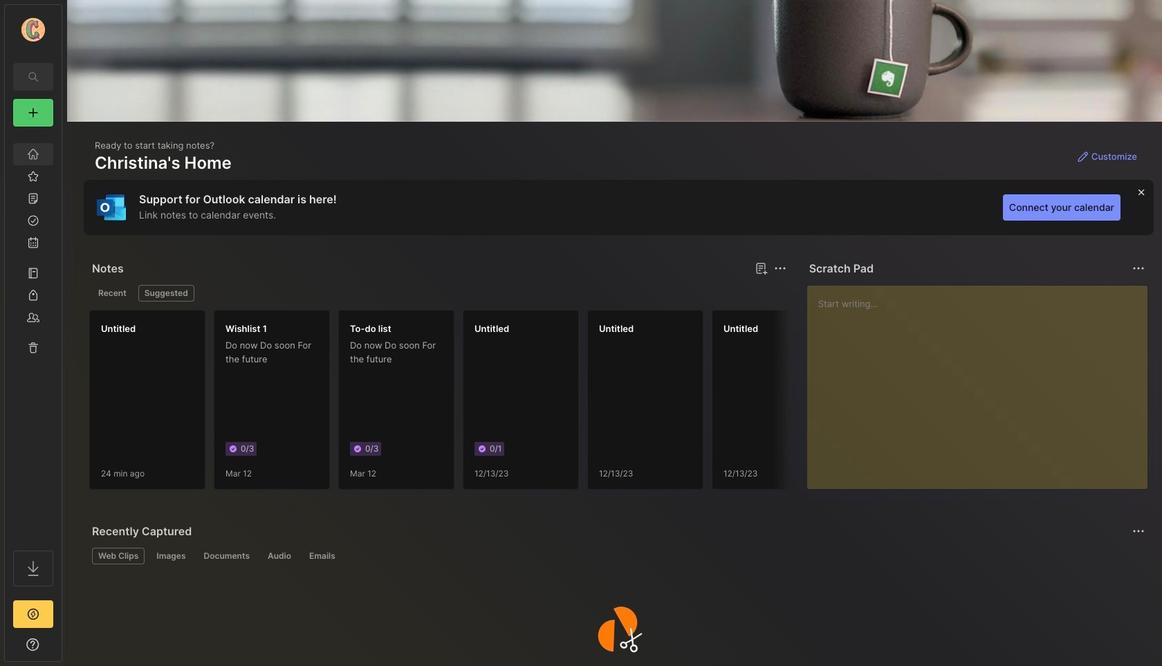 Task type: describe. For each thing, give the bounding box(es) containing it.
WHAT'S NEW field
[[5, 634, 62, 656]]

home image
[[26, 147, 40, 161]]

edit search image
[[25, 68, 42, 85]]

Start writing… text field
[[818, 286, 1147, 478]]

click to expand image
[[61, 641, 71, 657]]

Account field
[[5, 16, 62, 44]]

upgrade image
[[25, 606, 42, 623]]

main element
[[0, 0, 66, 666]]



Task type: vqa. For each thing, say whether or not it's contained in the screenshot.
the click to collapse icon
no



Task type: locate. For each thing, give the bounding box(es) containing it.
account image
[[21, 18, 45, 42]]

1 tab list from the top
[[92, 285, 784, 302]]

tab list
[[92, 285, 784, 302], [92, 548, 1143, 565]]

2 tab list from the top
[[92, 548, 1143, 565]]

tree inside main element
[[5, 135, 62, 538]]

0 vertical spatial tab list
[[92, 285, 784, 302]]

row group
[[89, 310, 1086, 498]]

more actions image
[[772, 260, 789, 277], [1131, 260, 1147, 277], [1131, 523, 1147, 540]]

tree
[[5, 135, 62, 538]]

1 vertical spatial tab list
[[92, 548, 1143, 565]]

tab
[[92, 285, 133, 302], [138, 285, 194, 302], [92, 548, 145, 565], [150, 548, 192, 565], [198, 548, 256, 565], [262, 548, 297, 565], [303, 548, 342, 565]]

More actions field
[[771, 259, 790, 278], [1129, 259, 1149, 278], [1129, 522, 1149, 541]]



